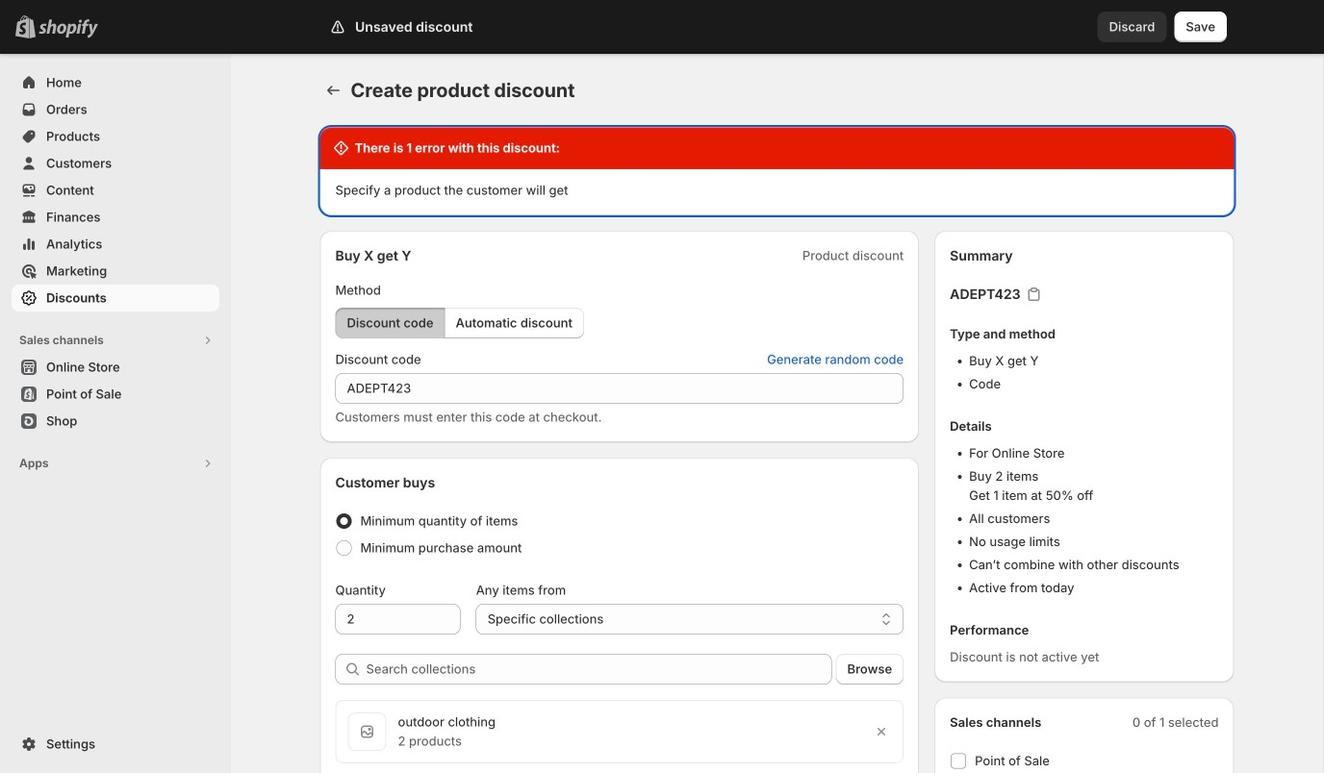 Task type: locate. For each thing, give the bounding box(es) containing it.
Search collections text field
[[366, 655, 832, 685]]

None text field
[[335, 373, 904, 404]]

None text field
[[335, 604, 461, 635]]



Task type: vqa. For each thing, say whether or not it's contained in the screenshot.
Search Collections text box
yes



Task type: describe. For each thing, give the bounding box(es) containing it.
shopify image
[[39, 19, 98, 38]]



